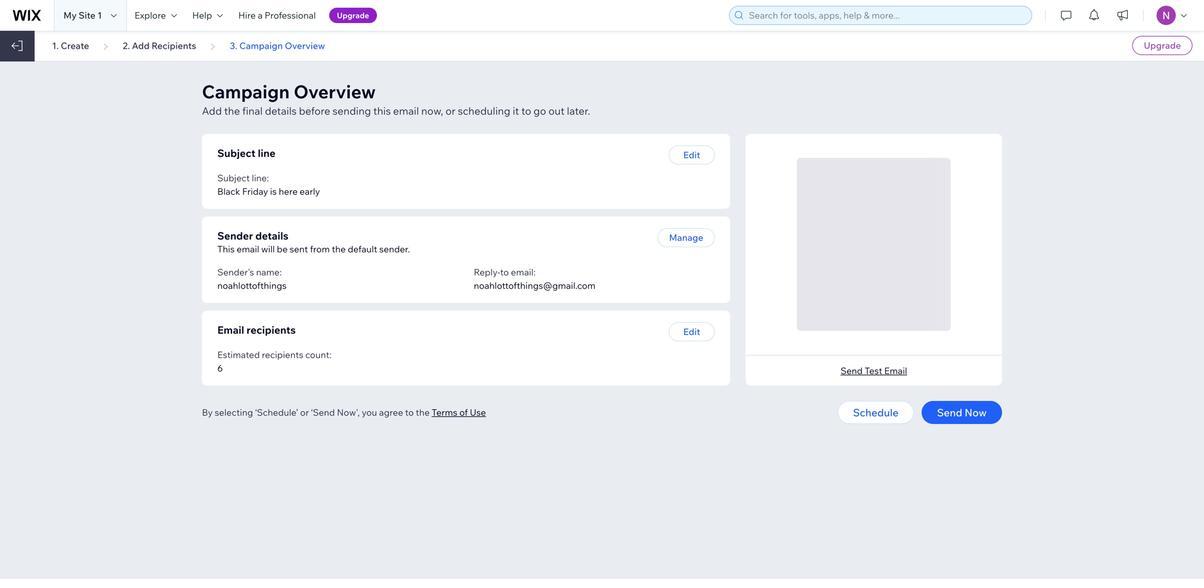 Task type: describe. For each thing, give the bounding box(es) containing it.
my
[[63, 10, 77, 21]]

email:
[[511, 267, 536, 278]]

create
[[61, 40, 89, 51]]

selecting
[[215, 407, 253, 418]]

details inside campaign overview add the final details before sending this email now, or scheduling it to go out later.
[[265, 105, 297, 117]]

1.
[[52, 40, 59, 51]]

2. add recipients
[[123, 40, 196, 51]]

will
[[261, 244, 275, 255]]

sender
[[217, 230, 253, 242]]

site
[[79, 10, 95, 21]]

is
[[270, 186, 277, 197]]

black
[[217, 186, 240, 197]]

recipients for estimated
[[262, 349, 303, 361]]

be
[[277, 244, 288, 255]]

'send
[[311, 407, 335, 418]]

default
[[348, 244, 377, 255]]

1 horizontal spatial upgrade button
[[1132, 36, 1193, 55]]

friday
[[242, 186, 268, 197]]

sender's
[[217, 267, 254, 278]]

1. create
[[52, 40, 89, 51]]

estimated recipients count: 6
[[217, 349, 332, 374]]

noahlottofthings@gmail.com
[[474, 280, 596, 291]]

2 vertical spatial the
[[416, 407, 430, 418]]

recipients
[[152, 40, 196, 51]]

subject for subject line: black friday is here early
[[217, 172, 250, 184]]

the inside sender details this email will be sent from the default sender.
[[332, 244, 346, 255]]

help button
[[185, 0, 231, 31]]

this
[[373, 105, 391, 117]]

sending
[[333, 105, 371, 117]]

reply-
[[474, 267, 500, 278]]

terms
[[432, 407, 457, 418]]

noahlottofthings
[[217, 280, 287, 291]]

subject line: black friday is here early
[[217, 172, 320, 197]]

'schedule'
[[255, 407, 298, 418]]

2.
[[123, 40, 130, 51]]

send now button
[[922, 401, 1002, 424]]

now,
[[421, 105, 443, 117]]

overview inside campaign overview add the final details before sending this email now, or scheduling it to go out later.
[[294, 80, 376, 103]]

send for send test email
[[841, 365, 863, 377]]

email inside button
[[884, 365, 907, 377]]

to inside "reply-to email: noahlottofthings@gmail.com"
[[500, 267, 509, 278]]

send for send now
[[937, 407, 962, 419]]

test
[[865, 365, 882, 377]]

edit for email recipients
[[683, 326, 700, 338]]

send now
[[937, 407, 987, 419]]

Search for tools, apps, help & more... field
[[745, 6, 1028, 24]]

recipients for email
[[247, 324, 296, 337]]

a
[[258, 10, 263, 21]]

0 vertical spatial campaign
[[239, 40, 283, 51]]

this
[[217, 244, 235, 255]]

sender.
[[379, 244, 410, 255]]

details inside sender details this email will be sent from the default sender.
[[255, 230, 288, 242]]

now
[[965, 407, 987, 419]]

upgrade for rightmost upgrade button
[[1144, 40, 1181, 51]]

sender details this email will be sent from the default sender.
[[217, 230, 410, 255]]

3. campaign overview
[[230, 40, 325, 51]]

scheduling
[[458, 105, 510, 117]]

estimated
[[217, 349, 260, 361]]

0 vertical spatial overview
[[285, 40, 325, 51]]

0 vertical spatial email
[[217, 324, 244, 337]]

help
[[192, 10, 212, 21]]

edit button for subject line
[[669, 146, 715, 165]]

send test email button
[[841, 365, 907, 377]]

email inside campaign overview add the final details before sending this email now, or scheduling it to go out later.
[[393, 105, 419, 117]]

edit button for email recipients
[[669, 323, 715, 342]]

3.
[[230, 40, 237, 51]]

by
[[202, 407, 213, 418]]

email recipients
[[217, 324, 296, 337]]

add inside campaign overview add the final details before sending this email now, or scheduling it to go out later.
[[202, 105, 222, 117]]

3. campaign overview link
[[230, 40, 325, 52]]



Task type: locate. For each thing, give the bounding box(es) containing it.
6
[[217, 363, 223, 374]]

0 horizontal spatial email
[[237, 244, 259, 255]]

2 edit button from the top
[[669, 323, 715, 342]]

to inside campaign overview add the final details before sending this email now, or scheduling it to go out later.
[[521, 105, 531, 117]]

2. add recipients link
[[123, 40, 196, 52]]

agree
[[379, 407, 403, 418]]

line:
[[252, 172, 269, 184]]

hire a professional link
[[231, 0, 323, 31]]

campaign up final at the top
[[202, 80, 290, 103]]

terms of use link
[[432, 407, 486, 419]]

1 vertical spatial subject
[[217, 172, 250, 184]]

go
[[534, 105, 546, 117]]

it
[[513, 105, 519, 117]]

reply-to email: noahlottofthings@gmail.com
[[474, 267, 596, 291]]

1 vertical spatial overview
[[294, 80, 376, 103]]

2 subject from the top
[[217, 172, 250, 184]]

0 vertical spatial add
[[132, 40, 150, 51]]

the left terms
[[416, 407, 430, 418]]

1 vertical spatial upgrade button
[[1132, 36, 1193, 55]]

1 horizontal spatial email
[[393, 105, 419, 117]]

0 horizontal spatial the
[[224, 105, 240, 117]]

add inside 2. add recipients link
[[132, 40, 150, 51]]

0 horizontal spatial add
[[132, 40, 150, 51]]

manage
[[669, 232, 703, 243]]

1 horizontal spatial email
[[884, 365, 907, 377]]

to right it
[[521, 105, 531, 117]]

here
[[279, 186, 298, 197]]

1 horizontal spatial the
[[332, 244, 346, 255]]

email right this
[[393, 105, 419, 117]]

or
[[446, 105, 456, 117], [300, 407, 309, 418]]

upgrade for top upgrade button
[[337, 11, 369, 20]]

email up estimated
[[217, 324, 244, 337]]

the inside campaign overview add the final details before sending this email now, or scheduling it to go out later.
[[224, 105, 240, 117]]

subject line
[[217, 147, 276, 160]]

later.
[[567, 105, 590, 117]]

email
[[217, 324, 244, 337], [884, 365, 907, 377]]

0 vertical spatial to
[[521, 105, 531, 117]]

0 vertical spatial recipients
[[247, 324, 296, 337]]

of
[[459, 407, 468, 418]]

send test email
[[841, 365, 907, 377]]

1 vertical spatial add
[[202, 105, 222, 117]]

the right from
[[332, 244, 346, 255]]

1 vertical spatial edit button
[[669, 323, 715, 342]]

or right "now,"
[[446, 105, 456, 117]]

from
[[310, 244, 330, 255]]

edit for subject line
[[683, 149, 700, 161]]

add
[[132, 40, 150, 51], [202, 105, 222, 117]]

0 horizontal spatial send
[[841, 365, 863, 377]]

subject inside subject line: black friday is here early
[[217, 172, 250, 184]]

1 vertical spatial recipients
[[262, 349, 303, 361]]

0 horizontal spatial email
[[217, 324, 244, 337]]

1 subject from the top
[[217, 147, 255, 160]]

send left now on the bottom of the page
[[937, 407, 962, 419]]

details
[[265, 105, 297, 117], [255, 230, 288, 242]]

edit button
[[669, 146, 715, 165], [669, 323, 715, 342]]

0 vertical spatial details
[[265, 105, 297, 117]]

upgrade button
[[329, 8, 377, 23], [1132, 36, 1193, 55]]

2 horizontal spatial the
[[416, 407, 430, 418]]

0 vertical spatial or
[[446, 105, 456, 117]]

1 vertical spatial send
[[937, 407, 962, 419]]

1 horizontal spatial send
[[937, 407, 962, 419]]

before
[[299, 105, 330, 117]]

2 horizontal spatial to
[[521, 105, 531, 117]]

2 vertical spatial to
[[405, 407, 414, 418]]

1 vertical spatial or
[[300, 407, 309, 418]]

0 vertical spatial the
[[224, 105, 240, 117]]

1 horizontal spatial add
[[202, 105, 222, 117]]

2 edit from the top
[[683, 326, 700, 338]]

email inside sender details this email will be sent from the default sender.
[[237, 244, 259, 255]]

sender's name: noahlottofthings
[[217, 267, 287, 291]]

1 vertical spatial edit
[[683, 326, 700, 338]]

final
[[242, 105, 263, 117]]

1 vertical spatial upgrade
[[1144, 40, 1181, 51]]

recipients inside estimated recipients count: 6
[[262, 349, 303, 361]]

1 vertical spatial email
[[884, 365, 907, 377]]

0 horizontal spatial upgrade
[[337, 11, 369, 20]]

subject
[[217, 147, 255, 160], [217, 172, 250, 184]]

my site 1
[[63, 10, 102, 21]]

recipients
[[247, 324, 296, 337], [262, 349, 303, 361]]

or left 'send
[[300, 407, 309, 418]]

1
[[97, 10, 102, 21]]

1 vertical spatial details
[[255, 230, 288, 242]]

details up will
[[255, 230, 288, 242]]

0 horizontal spatial to
[[405, 407, 414, 418]]

early
[[300, 186, 320, 197]]

campaign inside campaign overview add the final details before sending this email now, or scheduling it to go out later.
[[202, 80, 290, 103]]

recipients left 'count:'
[[262, 349, 303, 361]]

edit
[[683, 149, 700, 161], [683, 326, 700, 338]]

subject up black
[[217, 172, 250, 184]]

to
[[521, 105, 531, 117], [500, 267, 509, 278], [405, 407, 414, 418]]

0 vertical spatial edit button
[[669, 146, 715, 165]]

1 vertical spatial to
[[500, 267, 509, 278]]

campaign
[[239, 40, 283, 51], [202, 80, 290, 103]]

1 vertical spatial the
[[332, 244, 346, 255]]

1. create link
[[52, 40, 89, 52]]

campaign right the 3.
[[239, 40, 283, 51]]

line
[[258, 147, 276, 160]]

subject left line
[[217, 147, 255, 160]]

1 edit button from the top
[[669, 146, 715, 165]]

0 vertical spatial upgrade button
[[329, 8, 377, 23]]

overview
[[285, 40, 325, 51], [294, 80, 376, 103]]

0 vertical spatial subject
[[217, 147, 255, 160]]

manage button
[[658, 228, 715, 247]]

email right test
[[884, 365, 907, 377]]

1 vertical spatial campaign
[[202, 80, 290, 103]]

0 horizontal spatial upgrade button
[[329, 8, 377, 23]]

the left final at the top
[[224, 105, 240, 117]]

overview down professional
[[285, 40, 325, 51]]

email down sender
[[237, 244, 259, 255]]

0 vertical spatial send
[[841, 365, 863, 377]]

campaign overview add the final details before sending this email now, or scheduling it to go out later.
[[202, 80, 590, 117]]

now',
[[337, 407, 360, 418]]

or inside campaign overview add the final details before sending this email now, or scheduling it to go out later.
[[446, 105, 456, 117]]

send left test
[[841, 365, 863, 377]]

add right 2.
[[132, 40, 150, 51]]

use
[[470, 407, 486, 418]]

sent
[[290, 244, 308, 255]]

1 horizontal spatial upgrade
[[1144, 40, 1181, 51]]

name:
[[256, 267, 282, 278]]

add left final at the top
[[202, 105, 222, 117]]

hire
[[238, 10, 256, 21]]

subject for subject line
[[217, 147, 255, 160]]

1 horizontal spatial to
[[500, 267, 509, 278]]

count:
[[305, 349, 332, 361]]

upgrade
[[337, 11, 369, 20], [1144, 40, 1181, 51]]

send
[[841, 365, 863, 377], [937, 407, 962, 419]]

to right the agree
[[405, 407, 414, 418]]

email
[[393, 105, 419, 117], [237, 244, 259, 255]]

0 horizontal spatial or
[[300, 407, 309, 418]]

professional
[[265, 10, 316, 21]]

details right final at the top
[[265, 105, 297, 117]]

schedule button
[[838, 401, 914, 424]]

the
[[224, 105, 240, 117], [332, 244, 346, 255], [416, 407, 430, 418]]

overview up sending
[[294, 80, 376, 103]]

hire a professional
[[238, 10, 316, 21]]

1 vertical spatial email
[[237, 244, 259, 255]]

0 vertical spatial upgrade
[[337, 11, 369, 20]]

explore
[[135, 10, 166, 21]]

by selecting 'schedule' or 'send now', you agree to the terms of use
[[202, 407, 486, 418]]

recipients up estimated recipients count: 6
[[247, 324, 296, 337]]

schedule
[[853, 407, 899, 419]]

1 horizontal spatial or
[[446, 105, 456, 117]]

0 vertical spatial edit
[[683, 149, 700, 161]]

1 edit from the top
[[683, 149, 700, 161]]

out
[[548, 105, 565, 117]]

to left email:
[[500, 267, 509, 278]]

you
[[362, 407, 377, 418]]

0 vertical spatial email
[[393, 105, 419, 117]]



Task type: vqa. For each thing, say whether or not it's contained in the screenshot.
or
yes



